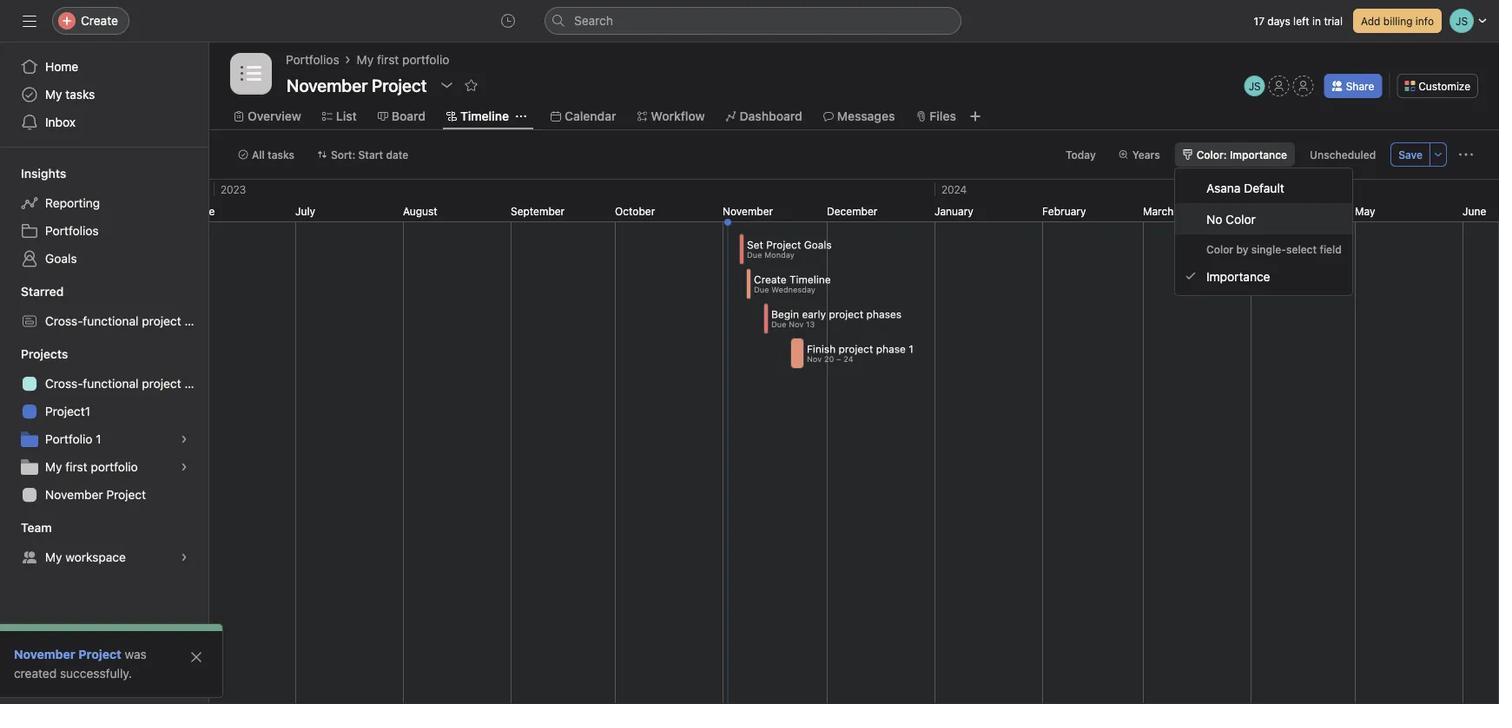 Task type: vqa. For each thing, say whether or not it's contained in the screenshot.
To do
no



Task type: locate. For each thing, give the bounding box(es) containing it.
november up created
[[14, 648, 75, 662]]

timeline down add to starred icon
[[460, 109, 509, 123]]

color left by
[[1207, 243, 1234, 255]]

my down "portfolio"
[[45, 460, 62, 474]]

functional inside starred element
[[83, 314, 139, 328]]

create timeline due wednesday
[[754, 273, 831, 294]]

start
[[358, 149, 383, 161]]

my first portfolio
[[357, 53, 450, 67], [45, 460, 138, 474]]

search button
[[545, 7, 962, 35]]

goals right monday
[[804, 239, 832, 251]]

1 horizontal spatial create
[[754, 273, 787, 286]]

1 vertical spatial nov
[[807, 355, 822, 364]]

see details, portfolio 1 image
[[179, 434, 189, 445]]

0 horizontal spatial 1
[[96, 432, 101, 447]]

color:
[[1197, 149, 1227, 161]]

0 vertical spatial functional
[[83, 314, 139, 328]]

0 vertical spatial importance
[[1230, 149, 1288, 161]]

february
[[1043, 205, 1086, 217]]

nov left 20
[[807, 355, 822, 364]]

2023
[[221, 183, 246, 195]]

wednesday
[[772, 285, 816, 294]]

project down the goals "link"
[[142, 314, 181, 328]]

cross-
[[45, 314, 83, 328], [45, 377, 83, 391]]

goals inside set project goals due monday
[[804, 239, 832, 251]]

1 june from the left
[[191, 205, 215, 217]]

monday
[[765, 250, 795, 260]]

project up see details, portfolio 1 image
[[142, 377, 181, 391]]

customize button
[[1397, 74, 1479, 98]]

starred button
[[0, 283, 64, 301]]

create inside create timeline due wednesday
[[754, 273, 787, 286]]

share button
[[1325, 74, 1382, 98]]

create inside "popup button"
[[81, 13, 118, 28]]

january
[[935, 205, 974, 217]]

2024
[[942, 183, 967, 195]]

1 vertical spatial november project
[[14, 648, 121, 662]]

cross-functional project plan link inside starred element
[[10, 308, 208, 335]]

1 plan from the top
[[185, 314, 208, 328]]

1 vertical spatial portfolios link
[[10, 217, 198, 245]]

0 vertical spatial color
[[1226, 212, 1256, 226]]

importance inside dropdown button
[[1230, 149, 1288, 161]]

project up teams "element"
[[106, 488, 146, 502]]

1 horizontal spatial portfolio
[[402, 53, 450, 67]]

add billing info
[[1361, 15, 1434, 27]]

2 vertical spatial due
[[771, 320, 787, 329]]

portfolios link down reporting
[[10, 217, 198, 245]]

save
[[1399, 149, 1423, 161]]

cross-functional project plan link up project1
[[10, 370, 208, 398]]

0 vertical spatial timeline
[[460, 109, 509, 123]]

nov left 13
[[789, 320, 804, 329]]

0 vertical spatial cross-
[[45, 314, 83, 328]]

portfolios up list link
[[286, 53, 339, 67]]

portfolios down reporting
[[45, 224, 99, 238]]

my tasks link
[[10, 81, 198, 109]]

due
[[747, 250, 762, 260], [754, 285, 769, 294], [771, 320, 787, 329]]

my inside projects element
[[45, 460, 62, 474]]

november project link
[[10, 481, 198, 509], [14, 648, 121, 662]]

march
[[1143, 205, 1174, 217]]

0 horizontal spatial portfolios link
[[10, 217, 198, 245]]

portfolio inside projects element
[[91, 460, 138, 474]]

history image
[[501, 14, 515, 28]]

my first portfolio down portfolio 1 link
[[45, 460, 138, 474]]

1 cross- from the top
[[45, 314, 83, 328]]

inbox link
[[10, 109, 198, 136]]

my first portfolio up show options image
[[357, 53, 450, 67]]

my inside teams "element"
[[45, 550, 62, 565]]

1 down project1 'link'
[[96, 432, 101, 447]]

list link
[[322, 107, 357, 126]]

asana default link
[[1175, 172, 1353, 203]]

importance
[[1230, 149, 1288, 161], [1207, 269, 1271, 283]]

tasks inside all tasks dropdown button
[[268, 149, 294, 161]]

0 vertical spatial tasks
[[65, 87, 95, 102]]

1 horizontal spatial june
[[1463, 205, 1487, 217]]

1 horizontal spatial timeline
[[790, 273, 831, 286]]

cross- down starred
[[45, 314, 83, 328]]

2 functional from the top
[[83, 377, 139, 391]]

my for 'my workspace' link at the bottom left of the page
[[45, 550, 62, 565]]

unscheduled button
[[1302, 142, 1384, 167]]

save button
[[1391, 142, 1431, 167]]

1 vertical spatial due
[[754, 285, 769, 294]]

0 horizontal spatial create
[[81, 13, 118, 28]]

0 horizontal spatial portfolio
[[91, 460, 138, 474]]

add to starred image
[[465, 78, 478, 92]]

0 horizontal spatial my first portfolio
[[45, 460, 138, 474]]

project inside starred element
[[142, 314, 181, 328]]

1 vertical spatial november
[[45, 488, 103, 502]]

nov
[[789, 320, 804, 329], [807, 355, 822, 364]]

1 horizontal spatial tasks
[[268, 149, 294, 161]]

0 vertical spatial plan
[[185, 314, 208, 328]]

was created successfully.
[[14, 648, 147, 681]]

plan inside starred element
[[185, 314, 208, 328]]

my
[[357, 53, 374, 67], [45, 87, 62, 102], [45, 460, 62, 474], [45, 550, 62, 565]]

plan
[[185, 314, 208, 328], [185, 377, 208, 391]]

years
[[1133, 149, 1160, 161]]

board
[[392, 109, 426, 123]]

1 functional from the top
[[83, 314, 139, 328]]

november up team
[[45, 488, 103, 502]]

november project link up teams "element"
[[10, 481, 198, 509]]

inbox
[[45, 115, 76, 129]]

more actions image
[[1460, 148, 1473, 162]]

0 horizontal spatial first
[[65, 460, 87, 474]]

0 horizontal spatial tasks
[[65, 87, 95, 102]]

0 horizontal spatial june
[[191, 205, 215, 217]]

first
[[377, 53, 399, 67], [65, 460, 87, 474]]

portfolios inside insights element
[[45, 224, 99, 238]]

my inside global element
[[45, 87, 62, 102]]

due left monday
[[747, 250, 762, 260]]

0 vertical spatial cross-functional project plan
[[45, 314, 208, 328]]

november project link inside projects element
[[10, 481, 198, 509]]

portfolio 1 link
[[10, 426, 198, 454]]

None text field
[[282, 70, 432, 101]]

1 vertical spatial timeline
[[790, 273, 831, 286]]

november project up invite
[[14, 648, 121, 662]]

importance down by
[[1207, 269, 1271, 283]]

june
[[191, 205, 215, 217], [1463, 205, 1487, 217]]

global element
[[0, 43, 209, 147]]

project right early in the right of the page
[[829, 308, 864, 320]]

cross-functional project plan link down the goals "link"
[[10, 308, 208, 335]]

my up inbox at the top left of the page
[[45, 87, 62, 102]]

team
[[21, 521, 52, 535]]

1 horizontal spatial goals
[[804, 239, 832, 251]]

0 vertical spatial project
[[766, 239, 801, 251]]

timeline up early in the right of the page
[[790, 273, 831, 286]]

0 vertical spatial 1
[[909, 343, 914, 355]]

create up home link
[[81, 13, 118, 28]]

1 horizontal spatial my first portfolio
[[357, 53, 450, 67]]

first up board link
[[377, 53, 399, 67]]

1 horizontal spatial portfolios
[[286, 53, 339, 67]]

functional down the goals "link"
[[83, 314, 139, 328]]

my workspace link
[[10, 544, 198, 572]]

portfolios link up list link
[[286, 50, 339, 70]]

color right no
[[1226, 212, 1256, 226]]

js button
[[1245, 76, 1266, 96]]

0 vertical spatial my first portfolio
[[357, 53, 450, 67]]

november project link up invite
[[14, 648, 121, 662]]

create
[[81, 13, 118, 28], [754, 273, 787, 286]]

cross- up project1
[[45, 377, 83, 391]]

goals
[[804, 239, 832, 251], [45, 252, 77, 266]]

due left 13
[[771, 320, 787, 329]]

list
[[336, 109, 357, 123]]

portfolio up show options image
[[402, 53, 450, 67]]

november project up teams "element"
[[45, 488, 146, 502]]

dashboard link
[[726, 107, 803, 126]]

create for create
[[81, 13, 118, 28]]

1 horizontal spatial first
[[377, 53, 399, 67]]

portfolios
[[286, 53, 339, 67], [45, 224, 99, 238]]

all
[[252, 149, 265, 161]]

1 vertical spatial my first portfolio
[[45, 460, 138, 474]]

1 horizontal spatial nov
[[807, 355, 822, 364]]

1 vertical spatial portfolios
[[45, 224, 99, 238]]

november project inside projects element
[[45, 488, 146, 502]]

set
[[747, 239, 764, 251]]

2 cross-functional project plan from the top
[[45, 377, 208, 391]]

1 right phase
[[909, 343, 914, 355]]

portfolio down portfolio 1 link
[[91, 460, 138, 474]]

project right 'set'
[[766, 239, 801, 251]]

0 vertical spatial my first portfolio link
[[357, 50, 450, 70]]

project inside finish project phase 1 nov 20 – 24
[[839, 343, 873, 355]]

first down portfolio 1
[[65, 460, 87, 474]]

first inside projects element
[[65, 460, 87, 474]]

phases
[[867, 308, 902, 320]]

show options image
[[440, 78, 454, 92]]

project up successfully.
[[78, 648, 121, 662]]

my down team
[[45, 550, 62, 565]]

timeline link
[[447, 107, 509, 126]]

cross-functional project plan down the goals "link"
[[45, 314, 208, 328]]

my first portfolio link down portfolio 1
[[10, 454, 198, 481]]

november project
[[45, 488, 146, 502], [14, 648, 121, 662]]

project right 20
[[839, 343, 873, 355]]

0 vertical spatial due
[[747, 250, 762, 260]]

1 vertical spatial functional
[[83, 377, 139, 391]]

functional inside projects element
[[83, 377, 139, 391]]

november inside projects element
[[45, 488, 103, 502]]

cross-functional project plan
[[45, 314, 208, 328], [45, 377, 208, 391]]

starred
[[21, 285, 64, 299]]

1 vertical spatial cross-functional project plan link
[[10, 370, 208, 398]]

due left wednesday
[[754, 285, 769, 294]]

0 vertical spatial november project link
[[10, 481, 198, 509]]

project
[[829, 308, 864, 320], [142, 314, 181, 328], [839, 343, 873, 355], [142, 377, 181, 391]]

0 vertical spatial create
[[81, 13, 118, 28]]

november up 'set'
[[723, 205, 773, 217]]

my first portfolio link up show options image
[[357, 50, 450, 70]]

tasks right the all
[[268, 149, 294, 161]]

2 plan from the top
[[185, 377, 208, 391]]

no color
[[1207, 212, 1256, 226]]

1 vertical spatial portfolio
[[91, 460, 138, 474]]

tasks inside my tasks link
[[65, 87, 95, 102]]

years button
[[1111, 142, 1168, 167]]

1 vertical spatial plan
[[185, 377, 208, 391]]

0 vertical spatial cross-functional project plan link
[[10, 308, 208, 335]]

1 horizontal spatial 1
[[909, 343, 914, 355]]

1
[[909, 343, 914, 355], [96, 432, 101, 447]]

1 vertical spatial cross-functional project plan
[[45, 377, 208, 391]]

nov inside finish project phase 1 nov 20 – 24
[[807, 355, 822, 364]]

goals up starred
[[45, 252, 77, 266]]

due inside begin early project phases due nov 13
[[771, 320, 787, 329]]

cross-functional project plan link
[[10, 308, 208, 335], [10, 370, 208, 398]]

portfolio 1
[[45, 432, 101, 447]]

due inside create timeline due wednesday
[[754, 285, 769, 294]]

finish
[[807, 343, 836, 355]]

0 vertical spatial nov
[[789, 320, 804, 329]]

color
[[1226, 212, 1256, 226], [1207, 243, 1234, 255]]

cross-functional project plan up project1 'link'
[[45, 377, 208, 391]]

0 horizontal spatial goals
[[45, 252, 77, 266]]

2 cross- from the top
[[45, 377, 83, 391]]

1 vertical spatial tasks
[[268, 149, 294, 161]]

board link
[[378, 107, 426, 126]]

goals inside "link"
[[45, 252, 77, 266]]

workspace
[[65, 550, 126, 565]]

0 horizontal spatial nov
[[789, 320, 804, 329]]

november
[[723, 205, 773, 217], [45, 488, 103, 502], [14, 648, 75, 662]]

cross-functional project plan inside projects element
[[45, 377, 208, 391]]

0 vertical spatial portfolios link
[[286, 50, 339, 70]]

0 horizontal spatial my first portfolio link
[[10, 454, 198, 481]]

functional up project1 'link'
[[83, 377, 139, 391]]

customize
[[1419, 80, 1471, 92]]

1 vertical spatial create
[[754, 273, 787, 286]]

1 vertical spatial goals
[[45, 252, 77, 266]]

project
[[766, 239, 801, 251], [106, 488, 146, 502], [78, 648, 121, 662]]

my first portfolio link
[[357, 50, 450, 70], [10, 454, 198, 481]]

color: importance
[[1197, 149, 1288, 161]]

0 vertical spatial november project
[[45, 488, 146, 502]]

0 vertical spatial goals
[[804, 239, 832, 251]]

importance up asana default "link"
[[1230, 149, 1288, 161]]

create down monday
[[754, 273, 787, 286]]

1 horizontal spatial my first portfolio link
[[357, 50, 450, 70]]

project inside set project goals due monday
[[766, 239, 801, 251]]

today
[[1066, 149, 1096, 161]]

1 cross-functional project plan from the top
[[45, 314, 208, 328]]

insights element
[[0, 158, 209, 276]]

1 cross-functional project plan link from the top
[[10, 308, 208, 335]]

1 vertical spatial 1
[[96, 432, 101, 447]]

1 vertical spatial november project link
[[14, 648, 121, 662]]

tasks down home
[[65, 87, 95, 102]]

1 vertical spatial cross-
[[45, 377, 83, 391]]

0 horizontal spatial portfolios
[[45, 224, 99, 238]]

1 vertical spatial first
[[65, 460, 87, 474]]



Task type: describe. For each thing, give the bounding box(es) containing it.
field
[[1320, 243, 1342, 255]]

april
[[1251, 205, 1274, 217]]

share
[[1346, 80, 1375, 92]]

importance link
[[1175, 261, 1353, 292]]

left
[[1294, 15, 1310, 27]]

messages
[[837, 109, 895, 123]]

reporting
[[45, 196, 100, 210]]

home link
[[10, 53, 198, 81]]

add
[[1361, 15, 1381, 27]]

default
[[1244, 180, 1285, 195]]

17 days left in trial
[[1254, 15, 1343, 27]]

functional for 2nd cross-functional project plan link from the top of the page
[[83, 377, 139, 391]]

project1
[[45, 404, 90, 419]]

team button
[[0, 520, 52, 537]]

cross- inside projects element
[[45, 377, 83, 391]]

search list box
[[545, 7, 962, 35]]

today button
[[1058, 142, 1104, 167]]

hide sidebar image
[[23, 14, 36, 28]]

project inside begin early project phases due nov 13
[[829, 308, 864, 320]]

dashboard
[[740, 109, 803, 123]]

teams element
[[0, 513, 209, 575]]

create for create timeline due wednesday
[[754, 273, 787, 286]]

plan inside projects element
[[185, 377, 208, 391]]

my tasks
[[45, 87, 95, 102]]

1 inside finish project phase 1 nov 20 – 24
[[909, 343, 914, 355]]

cross- inside starred element
[[45, 314, 83, 328]]

october
[[615, 205, 655, 217]]

projects button
[[0, 346, 68, 363]]

0 vertical spatial november
[[723, 205, 773, 217]]

select
[[1287, 243, 1317, 255]]

cross-functional project plan inside starred element
[[45, 314, 208, 328]]

js
[[1249, 80, 1261, 92]]

–
[[837, 355, 841, 364]]

tasks for all tasks
[[268, 149, 294, 161]]

2 june from the left
[[1463, 205, 1487, 217]]

1 vertical spatial importance
[[1207, 269, 1271, 283]]

december
[[827, 205, 878, 217]]

see details, my first portfolio image
[[179, 462, 189, 473]]

functional for cross-functional project plan link within starred element
[[83, 314, 139, 328]]

close image
[[189, 651, 203, 665]]

1 horizontal spatial portfolios link
[[286, 50, 339, 70]]

0 vertical spatial portfolios
[[286, 53, 339, 67]]

goals link
[[10, 245, 198, 273]]

successfully.
[[60, 667, 132, 681]]

due inside set project goals due monday
[[747, 250, 762, 260]]

0 horizontal spatial timeline
[[460, 109, 509, 123]]

starred element
[[0, 276, 209, 339]]

all tasks button
[[230, 142, 302, 167]]

projects
[[21, 347, 68, 361]]

nov inside begin early project phases due nov 13
[[789, 320, 804, 329]]

in
[[1313, 15, 1321, 27]]

my workspace
[[45, 550, 126, 565]]

may
[[1355, 205, 1376, 217]]

set project goals due monday
[[747, 239, 832, 260]]

overview
[[248, 109, 301, 123]]

invite button
[[17, 666, 91, 698]]

my first portfolio inside my first portfolio link
[[45, 460, 138, 474]]

my for my tasks link
[[45, 87, 62, 102]]

see details, my workspace image
[[179, 553, 189, 563]]

1 vertical spatial my first portfolio link
[[10, 454, 198, 481]]

phase
[[876, 343, 906, 355]]

color by single-select field
[[1207, 243, 1342, 255]]

1 inside projects element
[[96, 432, 101, 447]]

my up list at the left top of the page
[[357, 53, 374, 67]]

workflow
[[651, 109, 705, 123]]

2 vertical spatial project
[[78, 648, 121, 662]]

24
[[844, 355, 854, 364]]

0 vertical spatial first
[[377, 53, 399, 67]]

color: importance button
[[1175, 142, 1295, 167]]

billing
[[1384, 15, 1413, 27]]

1 vertical spatial project
[[106, 488, 146, 502]]

my for the bottommost my first portfolio link
[[45, 460, 62, 474]]

timeline inside create timeline due wednesday
[[790, 273, 831, 286]]

days
[[1268, 15, 1291, 27]]

search
[[574, 13, 613, 28]]

color inside 'link'
[[1226, 212, 1256, 226]]

unscheduled
[[1310, 149, 1376, 161]]

created
[[14, 667, 57, 681]]

project inside projects element
[[142, 377, 181, 391]]

begin
[[771, 308, 799, 320]]

early
[[802, 308, 826, 320]]

august
[[403, 205, 438, 217]]

sort: start date button
[[309, 142, 416, 167]]

by
[[1237, 243, 1249, 255]]

tasks for my tasks
[[65, 87, 95, 102]]

insights button
[[0, 165, 66, 182]]

1 vertical spatial color
[[1207, 243, 1234, 255]]

calendar
[[565, 109, 616, 123]]

begin early project phases due nov 13
[[771, 308, 902, 329]]

insights
[[21, 166, 66, 181]]

september
[[511, 205, 565, 217]]

all tasks
[[252, 149, 294, 161]]

july
[[295, 205, 315, 217]]

messages link
[[823, 107, 895, 126]]

sort: start date
[[331, 149, 409, 161]]

tab actions image
[[516, 111, 526, 122]]

portfolio
[[45, 432, 92, 447]]

sort:
[[331, 149, 356, 161]]

2 cross-functional project plan link from the top
[[10, 370, 208, 398]]

files
[[930, 109, 956, 123]]

asana default
[[1207, 180, 1285, 195]]

more options image
[[1434, 149, 1444, 160]]

reporting link
[[10, 189, 198, 217]]

no
[[1207, 212, 1223, 226]]

projects element
[[0, 339, 209, 513]]

no color link
[[1175, 203, 1353, 235]]

0 vertical spatial portfolio
[[402, 53, 450, 67]]

calendar link
[[551, 107, 616, 126]]

2 vertical spatial november
[[14, 648, 75, 662]]

create button
[[52, 7, 129, 35]]

workflow link
[[637, 107, 705, 126]]

add billing info button
[[1354, 9, 1442, 33]]

17
[[1254, 15, 1265, 27]]

finish project phase 1 nov 20 – 24
[[807, 343, 914, 364]]

was
[[125, 648, 147, 662]]

overview link
[[234, 107, 301, 126]]

add tab image
[[969, 109, 983, 123]]

list image
[[241, 63, 262, 84]]



